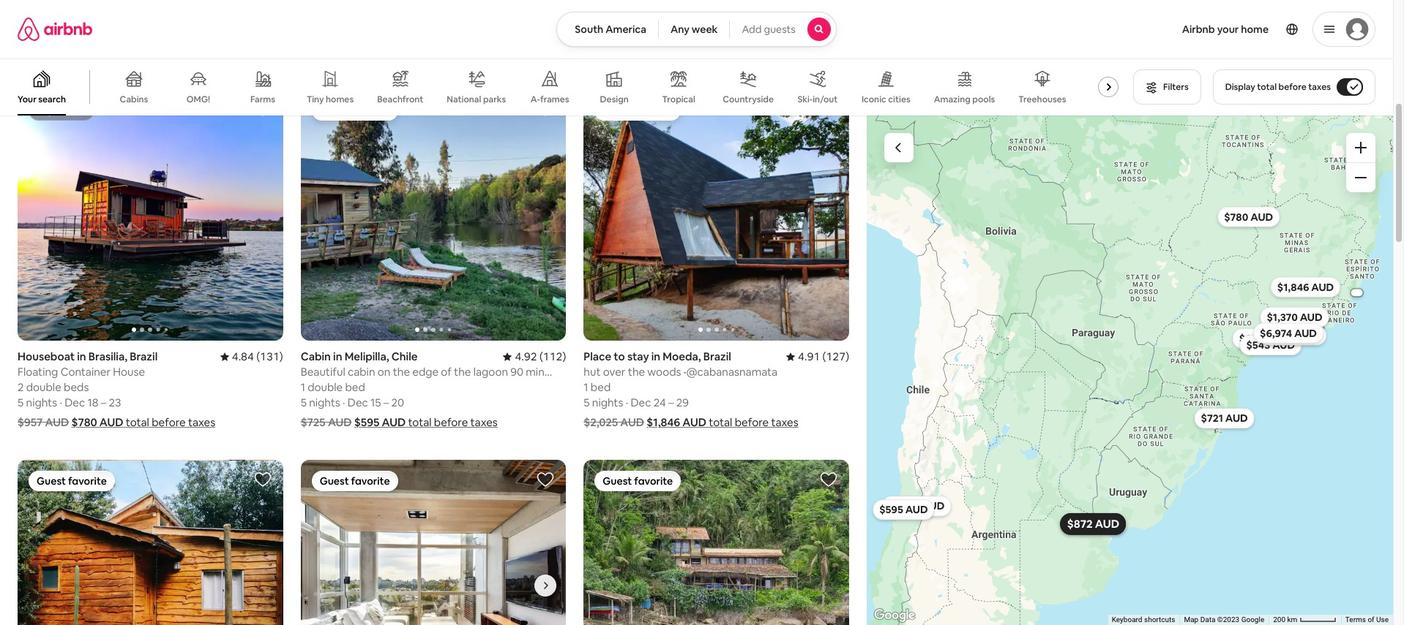 Task type: vqa. For each thing, say whether or not it's contained in the screenshot.
Google image
yes



Task type: describe. For each thing, give the bounding box(es) containing it.
in/out
[[813, 94, 838, 105]]

add to wishlist: loft in palermo, argentina image
[[537, 472, 554, 489]]

map
[[1184, 617, 1199, 625]]

houseboat in brasilia, brazil floating container house 2 double beds 5 nights · dec 18 – 23 $957 aud $780 aud total before taxes
[[18, 350, 215, 430]]

iconic
[[862, 94, 886, 105]]

your search
[[18, 94, 66, 105]]

amazing
[[934, 94, 971, 105]]

nights inside place to stay in moeda, brazil hut over the woods •@cabanasnamata 1 bed 5 nights · dec 24 – 29 $2,025 aud $1,846 aud total before taxes
[[592, 396, 623, 410]]

double inside houseboat in brasilia, brazil floating container house 2 double beds 5 nights · dec 18 – 23 $957 aud $780 aud total before taxes
[[26, 381, 61, 395]]

$604 aud
[[1239, 332, 1288, 345]]

5 inside 3 beds 5 nights · dec 22 – 27 $1,370 aud total before taxes
[[584, 25, 590, 38]]

display
[[1225, 81, 1255, 93]]

add to wishlist: cabin in san josé de maipo, chile image
[[254, 472, 271, 489]]

$604 aud button
[[1232, 329, 1295, 349]]

· inside "1 double bed 5 nights · dec 15 – 20 $725 aud $595 aud total before taxes"
[[343, 396, 345, 410]]

$543 aud button
[[1239, 335, 1301, 356]]

$872 aud
[[1067, 517, 1119, 532]]

$1,205 aud $872 aud
[[888, 500, 1119, 532]]

18
[[87, 396, 98, 410]]

parks
[[483, 94, 506, 105]]

home
[[1241, 23, 1269, 36]]

display total before taxes
[[1225, 81, 1331, 93]]

add to wishlist: home in almada, brazil image
[[820, 472, 838, 489]]

floating
[[18, 365, 58, 379]]

dec inside 3 beds 5 nights · dec 17 – 22 $721 aud
[[65, 25, 85, 38]]

4.92 out of 5 average rating,  112 reviews image
[[503, 350, 566, 364]]

add guests button
[[729, 12, 837, 47]]

before inside 3 beds 5 nights · dec 22 – 27 $1,370 aud total before taxes
[[671, 44, 705, 58]]

$1,814 aud button
[[1258, 325, 1326, 346]]

hut
[[584, 365, 601, 379]]

google image
[[870, 607, 919, 626]]

chile
[[392, 350, 418, 364]]

total inside 3 beds 5 nights · dec 22 – 27 $1,370 aud total before taxes
[[645, 44, 669, 58]]

$721 aud inside button
[[1201, 412, 1248, 425]]

4.92 (112)
[[515, 350, 566, 364]]

$1,771 aud
[[1066, 518, 1120, 531]]

any
[[671, 23, 690, 36]]

$1,205 aud
[[888, 500, 944, 513]]

to
[[614, 350, 625, 364]]

in for melipilla,
[[333, 350, 342, 364]]

1 inside "1 double bed 5 nights · dec 15 – 20 $725 aud $595 aud total before taxes"
[[301, 381, 305, 395]]

$721 aud inside 3 beds 5 nights · dec 17 – 22 $721 aud
[[18, 44, 67, 58]]

4.91
[[798, 350, 820, 364]]

none search field containing south america
[[557, 12, 837, 47]]

stay
[[627, 350, 649, 364]]

frames
[[540, 94, 569, 105]]

houseboat
[[18, 350, 75, 364]]

beds inside houseboat in brasilia, brazil floating container house 2 double beds 5 nights · dec 18 – 23 $957 aud $780 aud total before taxes
[[64, 381, 89, 395]]

$6,974 aud button
[[1253, 323, 1323, 344]]

$543 aud
[[1246, 339, 1295, 352]]

pools
[[972, 94, 995, 105]]

container
[[61, 365, 111, 379]]

bed inside "1 double bed 5 nights · dec 15 – 20 $725 aud $595 aud total before taxes"
[[345, 381, 365, 395]]

200 km
[[1273, 617, 1299, 625]]

$1,846 aud inside place to stay in moeda, brazil hut over the woods •@cabanasnamata 1 bed 5 nights · dec 24 – 29 $2,025 aud $1,846 aud total before taxes
[[647, 416, 706, 430]]

before inside houseboat in brasilia, brazil floating container house 2 double beds 5 nights · dec 18 – 23 $957 aud $780 aud total before taxes
[[152, 416, 186, 430]]

add
[[742, 23, 762, 36]]

$1,846 aud button
[[1271, 277, 1340, 297]]

taxes inside place to stay in moeda, brazil hut over the woods •@cabanasnamata 1 bed 5 nights · dec 24 – 29 $2,025 aud $1,846 aud total before taxes
[[771, 416, 798, 430]]

cabins
[[120, 94, 148, 105]]

beachfront
[[377, 94, 423, 105]]

search
[[38, 94, 66, 105]]

in inside place to stay in moeda, brazil hut over the woods •@cabanasnamata 1 bed 5 nights · dec 24 – 29 $2,025 aud $1,846 aud total before taxes
[[651, 350, 660, 364]]

data
[[1200, 617, 1216, 625]]

google map
showing 20 stays. region
[[867, 116, 1393, 626]]

ski-in/out
[[798, 94, 838, 105]]

24
[[654, 396, 666, 410]]

taxes inside 3 beds 5 nights · dec 22 – 27 $1,370 aud total before taxes
[[707, 44, 735, 58]]

countryside
[[723, 94, 774, 105]]

3 beds 5 nights · dec 22 – 27 $1,370 aud total before taxes
[[584, 9, 735, 58]]

shortcuts
[[1144, 617, 1175, 625]]

· inside houseboat in brasilia, brazil floating container house 2 double beds 5 nights · dec 18 – 23 $957 aud $780 aud total before taxes
[[60, 396, 62, 410]]

$1,370 aud button
[[1260, 307, 1329, 328]]

1 double bed 5 nights · dec 15 – 20 $725 aud $595 aud total before taxes
[[301, 381, 498, 430]]

total inside "1 double bed 5 nights · dec 15 – 20 $725 aud $595 aud total before taxes"
[[408, 416, 432, 430]]

south america button
[[557, 12, 659, 47]]

profile element
[[854, 0, 1376, 59]]

– inside 3 beds 5 nights · dec 17 – 22 $721 aud
[[100, 25, 106, 38]]

terms of use link
[[1346, 617, 1389, 625]]

4.84 out of 5 average rating,  131 reviews image
[[220, 350, 283, 364]]

week
[[692, 23, 718, 36]]

$488 aud
[[1347, 290, 1367, 295]]

terms
[[1346, 617, 1366, 625]]

add guests
[[742, 23, 796, 36]]

•@cabanasnamata
[[684, 365, 778, 379]]

$1,370 aud inside button
[[1267, 311, 1322, 324]]

200
[[1273, 617, 1286, 625]]

4.84
[[232, 350, 254, 364]]

1 vertical spatial $721 aud button
[[1194, 408, 1254, 429]]

brasilia,
[[88, 350, 127, 364]]

$780 aud button
[[1217, 207, 1280, 227]]

brazil inside place to stay in moeda, brazil hut over the woods •@cabanasnamata 1 bed 5 nights · dec 24 – 29 $2,025 aud $1,846 aud total before taxes
[[703, 350, 731, 364]]

22 inside 3 beds 5 nights · dec 22 – 27 $1,370 aud total before taxes
[[654, 25, 666, 38]]

4.92
[[515, 350, 537, 364]]

cabin in melipilla, chile
[[301, 350, 418, 364]]

tiny
[[307, 94, 324, 105]]

$780 aud inside $780 aud button
[[1224, 210, 1273, 223]]

$957 aud
[[18, 416, 69, 430]]

total right the display
[[1257, 81, 1277, 93]]

south
[[575, 23, 604, 36]]

· inside place to stay in moeda, brazil hut over the woods •@cabanasnamata 1 bed 5 nights · dec 24 – 29 $2,025 aud $1,846 aud total before taxes
[[626, 396, 628, 410]]

$595 aud button
[[873, 500, 934, 520]]

$725 aud
[[301, 416, 352, 430]]

iconic cities
[[862, 94, 911, 105]]

map data ©2023 google
[[1184, 617, 1265, 625]]

$1,771 aud button
[[1060, 514, 1127, 535]]

national
[[447, 94, 481, 105]]

filters button
[[1133, 70, 1201, 105]]

zoom out image
[[1355, 172, 1367, 184]]



Task type: locate. For each thing, give the bounding box(es) containing it.
any week button
[[658, 12, 730, 47]]

total down house
[[126, 416, 149, 430]]

your
[[18, 94, 36, 105]]

nights inside 3 beds 5 nights · dec 22 – 27 $1,370 aud total before taxes
[[592, 25, 623, 38]]

dec inside place to stay in moeda, brazil hut over the woods •@cabanasnamata 1 bed 5 nights · dec 24 – 29 $2,025 aud $1,846 aud total before taxes
[[631, 396, 651, 410]]

5 inside place to stay in moeda, brazil hut over the woods •@cabanasnamata 1 bed 5 nights · dec 24 – 29 $2,025 aud $1,846 aud total before taxes
[[584, 396, 590, 410]]

23
[[109, 396, 121, 410]]

$1,846 aud down 29
[[647, 416, 706, 430]]

cities
[[888, 94, 911, 105]]

farms
[[250, 94, 275, 105]]

22 inside 3 beds 5 nights · dec 17 – 22 $721 aud
[[108, 25, 121, 38]]

1 1 from the left
[[301, 381, 305, 395]]

5 inside 3 beds 5 nights · dec 17 – 22 $721 aud
[[18, 25, 24, 38]]

bed
[[345, 381, 365, 395], [591, 381, 611, 395]]

1
[[301, 381, 305, 395], [584, 381, 588, 395]]

keyboard shortcuts button
[[1112, 616, 1175, 626]]

brazil inside houseboat in brasilia, brazil floating container house 2 double beds 5 nights · dec 18 – 23 $957 aud $780 aud total before taxes
[[130, 350, 158, 364]]

22 right the 17 at the top left of the page
[[108, 25, 121, 38]]

1 vertical spatial $1,846 aud
[[647, 416, 706, 430]]

5 up your
[[18, 25, 24, 38]]

1 vertical spatial $1,370 aud
[[1267, 311, 1322, 324]]

group
[[0, 59, 1131, 116], [18, 89, 283, 341], [301, 89, 566, 341], [584, 89, 849, 341], [18, 461, 283, 626], [301, 461, 566, 626], [584, 461, 849, 626]]

0 horizontal spatial $721 aud button
[[18, 44, 159, 58]]

0 vertical spatial $780 aud
[[1224, 210, 1273, 223]]

2 1 from the left
[[584, 381, 588, 395]]

– inside houseboat in brasilia, brazil floating container house 2 double beds 5 nights · dec 18 – 23 $957 aud $780 aud total before taxes
[[101, 396, 106, 410]]

3 inside 3 beds 5 nights · dec 22 – 27 $1,370 aud total before taxes
[[584, 9, 590, 23]]

0 horizontal spatial 3
[[18, 9, 24, 23]]

the
[[628, 365, 645, 379]]

2 double from the left
[[308, 381, 343, 395]]

22 left any
[[654, 25, 666, 38]]

any week
[[671, 23, 718, 36]]

1 horizontal spatial in
[[333, 350, 342, 364]]

bed down cabin in melipilla, chile at the left bottom of the page
[[345, 381, 365, 395]]

0 horizontal spatial 22
[[108, 25, 121, 38]]

amazing pools
[[934, 94, 995, 105]]

beds inside 3 beds 5 nights · dec 22 – 27 $1,370 aud total before taxes
[[592, 9, 617, 23]]

0 vertical spatial $721 aud
[[18, 44, 67, 58]]

dec inside 3 beds 5 nights · dec 22 – 27 $1,370 aud total before taxes
[[631, 25, 651, 38]]

5 down hut
[[584, 396, 590, 410]]

america
[[606, 23, 646, 36]]

$595 aud
[[354, 416, 406, 430], [879, 504, 928, 517]]

0 horizontal spatial $780 aud
[[71, 416, 123, 430]]

1 horizontal spatial beds
[[64, 381, 89, 395]]

airbnb
[[1182, 23, 1215, 36]]

ski-
[[798, 94, 813, 105]]

0 horizontal spatial $595 aud
[[354, 416, 406, 430]]

1 vertical spatial $721 aud
[[1201, 412, 1248, 425]]

2 brazil from the left
[[703, 350, 731, 364]]

0 horizontal spatial beds
[[26, 9, 51, 23]]

$1,370 aud inside 3 beds 5 nights · dec 22 – 27 $1,370 aud total before taxes
[[584, 44, 643, 58]]

– right 24
[[668, 396, 674, 410]]

1 in from the left
[[77, 350, 86, 364]]

2
[[18, 381, 24, 395]]

1 horizontal spatial 3
[[584, 9, 590, 23]]

– right the 17 at the top left of the page
[[100, 25, 106, 38]]

2 horizontal spatial in
[[651, 350, 660, 364]]

1 horizontal spatial bed
[[591, 381, 611, 395]]

dec inside "1 double bed 5 nights · dec 15 – 20 $725 aud $595 aud total before taxes"
[[348, 396, 368, 410]]

group containing national parks
[[0, 59, 1131, 116]]

airbnb your home
[[1182, 23, 1269, 36]]

– inside "1 double bed 5 nights · dec 15 – 20 $725 aud $595 aud total before taxes"
[[384, 396, 389, 410]]

$1,846 aud inside button
[[1277, 281, 1334, 294]]

in up "woods"
[[651, 350, 660, 364]]

your
[[1217, 23, 1239, 36]]

1 vertical spatial $595 aud
[[879, 504, 928, 517]]

filters
[[1163, 81, 1189, 93]]

over
[[603, 365, 626, 379]]

29
[[676, 396, 689, 410]]

– right 15
[[384, 396, 389, 410]]

3 for 3 beds 5 nights · dec 22 – 27 $1,370 aud total before taxes
[[584, 9, 590, 23]]

$721 aud
[[18, 44, 67, 58], [1201, 412, 1248, 425]]

©2023
[[1217, 617, 1240, 625]]

5 inside houseboat in brasilia, brazil floating container house 2 double beds 5 nights · dec 18 – 23 $957 aud $780 aud total before taxes
[[18, 396, 24, 410]]

$2,025 aud
[[584, 416, 644, 430]]

0 horizontal spatial $1,846 aud
[[647, 416, 706, 430]]

2 in from the left
[[333, 350, 342, 364]]

17
[[87, 25, 98, 38]]

1 down cabin
[[301, 381, 305, 395]]

1 22 from the left
[[108, 25, 121, 38]]

treehouses
[[1019, 94, 1066, 105]]

· inside 3 beds 5 nights · dec 22 – 27 $1,370 aud total before taxes
[[626, 25, 628, 38]]

a-
[[531, 94, 540, 105]]

dec left 24
[[631, 396, 651, 410]]

(127)
[[823, 350, 849, 364]]

(112)
[[539, 350, 566, 364]]

$1,846 aud
[[1277, 281, 1334, 294], [647, 416, 706, 430]]

house
[[113, 365, 145, 379]]

dec left any
[[631, 25, 651, 38]]

1 horizontal spatial $721 aud button
[[1194, 408, 1254, 429]]

22
[[108, 25, 121, 38], [654, 25, 666, 38]]

keyboard
[[1112, 617, 1142, 625]]

double down the floating
[[26, 381, 61, 395]]

0 horizontal spatial in
[[77, 350, 86, 364]]

total inside houseboat in brasilia, brazil floating container house 2 double beds 5 nights · dec 18 – 23 $957 aud $780 aud total before taxes
[[126, 416, 149, 430]]

0 vertical spatial $721 aud button
[[18, 44, 159, 58]]

5 inside "1 double bed 5 nights · dec 15 – 20 $725 aud $595 aud total before taxes"
[[301, 396, 307, 410]]

1 brazil from the left
[[130, 350, 158, 364]]

· up $725 aud at the left
[[343, 396, 345, 410]]

beds for 3 beds 5 nights · dec 22 – 27 $1,370 aud total before taxes
[[592, 9, 617, 23]]

1 horizontal spatial brazil
[[703, 350, 731, 364]]

1 horizontal spatial 22
[[654, 25, 666, 38]]

before inside "1 double bed 5 nights · dec 15 – 20 $725 aud $595 aud total before taxes"
[[434, 416, 468, 430]]

before
[[671, 44, 705, 58], [1279, 81, 1307, 93], [152, 416, 186, 430], [434, 416, 468, 430], [735, 416, 769, 430]]

3 inside 3 beds 5 nights · dec 17 – 22 $721 aud
[[18, 9, 24, 23]]

add to wishlist: houseboat in brasilia, brazil image
[[254, 100, 271, 118]]

cabin
[[301, 350, 331, 364]]

$1,814 aud
[[1265, 329, 1320, 342]]

woods
[[647, 365, 681, 379]]

1 horizontal spatial $595 aud
[[879, 504, 928, 517]]

place to stay in moeda, brazil hut over the woods •@cabanasnamata 1 bed 5 nights · dec 24 – 29 $2,025 aud $1,846 aud total before taxes
[[584, 350, 798, 430]]

2 bed from the left
[[591, 381, 611, 395]]

1 horizontal spatial $1,370 aud
[[1267, 311, 1322, 324]]

2 horizontal spatial beds
[[592, 9, 617, 23]]

0 horizontal spatial bed
[[345, 381, 365, 395]]

5 up $725 aud at the left
[[301, 396, 307, 410]]

in for brasilia,
[[77, 350, 86, 364]]

0 horizontal spatial $1,370 aud
[[584, 44, 643, 58]]

google
[[1241, 617, 1265, 625]]

$1,846 aud up $1,370 aud button at the right of page
[[1277, 281, 1334, 294]]

0 vertical spatial $1,846 aud
[[1277, 281, 1334, 294]]

before inside place to stay in moeda, brazil hut over the woods •@cabanasnamata 1 bed 5 nights · dec 24 – 29 $2,025 aud $1,846 aud total before taxes
[[735, 416, 769, 430]]

$6,974 aud
[[1260, 327, 1317, 340]]

– inside place to stay in moeda, brazil hut over the woods •@cabanasnamata 1 bed 5 nights · dec 24 – 29 $2,025 aud $1,846 aud total before taxes
[[668, 396, 674, 410]]

add to wishlist: cabin in melipilla, chile image
[[537, 100, 554, 118]]

zoom in image
[[1355, 142, 1367, 154]]

bed inside place to stay in moeda, brazil hut over the woods •@cabanasnamata 1 bed 5 nights · dec 24 – 29 $2,025 aud $1,846 aud total before taxes
[[591, 381, 611, 395]]

5 left america
[[584, 25, 590, 38]]

omg!
[[187, 94, 210, 105]]

– right 18
[[101, 396, 106, 410]]

0 horizontal spatial $721 aud
[[18, 44, 67, 58]]

taxes inside houseboat in brasilia, brazil floating container house 2 double beds 5 nights · dec 18 – 23 $957 aud $780 aud total before taxes
[[188, 416, 215, 430]]

2 3 from the left
[[584, 9, 590, 23]]

keyboard shortcuts
[[1112, 617, 1175, 625]]

3
[[18, 9, 24, 23], [584, 9, 590, 23]]

brazil up •@cabanasnamata
[[703, 350, 731, 364]]

airbnb your home link
[[1173, 14, 1278, 45]]

$595 aud inside "1 double bed 5 nights · dec 15 – 20 $725 aud $595 aud total before taxes"
[[354, 416, 406, 430]]

4.91 (127)
[[798, 350, 849, 364]]

0 vertical spatial $1,370 aud
[[584, 44, 643, 58]]

4.91 out of 5 average rating,  127 reviews image
[[786, 350, 849, 364]]

1 horizontal spatial 1
[[584, 381, 588, 395]]

design
[[600, 94, 629, 105]]

bed down hut
[[591, 381, 611, 395]]

in right cabin
[[333, 350, 342, 364]]

5 down 2 on the bottom of page
[[18, 396, 24, 410]]

km
[[1287, 617, 1298, 625]]

1 vertical spatial $780 aud
[[71, 416, 123, 430]]

dec left the 17 at the top left of the page
[[65, 25, 85, 38]]

0 vertical spatial $595 aud
[[354, 416, 406, 430]]

beds
[[26, 9, 51, 23], [592, 9, 617, 23], [64, 381, 89, 395]]

double down cabin
[[308, 381, 343, 395]]

3 in from the left
[[651, 350, 660, 364]]

1 inside place to stay in moeda, brazil hut over the woods •@cabanasnamata 1 bed 5 nights · dec 24 – 29 $2,025 aud $1,846 aud total before taxes
[[584, 381, 588, 395]]

– left 27 on the top left of the page
[[668, 25, 674, 38]]

beds inside 3 beds 5 nights · dec 17 – 22 $721 aud
[[26, 9, 51, 23]]

$1,370 aud down south america
[[584, 44, 643, 58]]

in inside houseboat in brasilia, brazil floating container house 2 double beds 5 nights · dec 18 – 23 $957 aud $780 aud total before taxes
[[77, 350, 86, 364]]

dec left 15
[[348, 396, 368, 410]]

moeda,
[[663, 350, 701, 364]]

nights inside houseboat in brasilia, brazil floating container house 2 double beds 5 nights · dec 18 – 23 $957 aud $780 aud total before taxes
[[26, 396, 57, 410]]

total down america
[[645, 44, 669, 58]]

south america
[[575, 23, 646, 36]]

5
[[18, 25, 24, 38], [584, 25, 590, 38], [18, 396, 24, 410], [301, 396, 307, 410], [584, 396, 590, 410]]

dec left 18
[[65, 396, 85, 410]]

None search field
[[557, 12, 837, 47]]

· up the $2,025 aud
[[626, 396, 628, 410]]

double inside "1 double bed 5 nights · dec 15 – 20 $725 aud $595 aud total before taxes"
[[308, 381, 343, 395]]

· inside 3 beds 5 nights · dec 17 – 22 $721 aud
[[60, 25, 62, 38]]

3 beds 5 nights · dec 17 – 22 $721 aud
[[18, 9, 121, 58]]

3 for 3 beds 5 nights · dec 17 – 22 $721 aud
[[18, 9, 24, 23]]

15
[[370, 396, 381, 410]]

200 km button
[[1269, 616, 1341, 626]]

terms of use
[[1346, 617, 1389, 625]]

1 horizontal spatial double
[[308, 381, 343, 395]]

place
[[584, 350, 611, 364]]

27
[[676, 25, 688, 38]]

$1,370 aud up $6,974 aud at the right
[[1267, 311, 1322, 324]]

taxes inside "1 double bed 5 nights · dec 15 – 20 $725 aud $595 aud total before taxes"
[[470, 416, 498, 430]]

total down •@cabanasnamata
[[709, 416, 732, 430]]

melipilla,
[[345, 350, 389, 364]]

1 bed from the left
[[345, 381, 365, 395]]

– inside 3 beds 5 nights · dec 22 – 27 $1,370 aud total before taxes
[[668, 25, 674, 38]]

4.84 (131)
[[232, 350, 283, 364]]

brazil up house
[[130, 350, 158, 364]]

0 horizontal spatial brazil
[[130, 350, 158, 364]]

total inside place to stay in moeda, brazil hut over the woods •@cabanasnamata 1 bed 5 nights · dec 24 – 29 $2,025 aud $1,846 aud total before taxes
[[709, 416, 732, 430]]

1 horizontal spatial $780 aud
[[1224, 210, 1273, 223]]

double
[[26, 381, 61, 395], [308, 381, 343, 395]]

beds for 3 beds 5 nights · dec 17 – 22 $721 aud
[[26, 9, 51, 23]]

0 horizontal spatial 1
[[301, 381, 305, 395]]

$595 aud inside button
[[879, 504, 928, 517]]

20
[[391, 396, 404, 410]]

total down chile
[[408, 416, 432, 430]]

1 horizontal spatial $721 aud
[[1201, 412, 1248, 425]]

1 down hut
[[584, 381, 588, 395]]

1 3 from the left
[[18, 9, 24, 23]]

$872 aud button
[[1060, 513, 1126, 536]]

add to wishlist: place to stay in moeda, brazil image
[[820, 100, 838, 118]]

$780 aud inside houseboat in brasilia, brazil floating container house 2 double beds 5 nights · dec 18 – 23 $957 aud $780 aud total before taxes
[[71, 416, 123, 430]]

nights inside 3 beds 5 nights · dec 17 – 22 $721 aud
[[26, 25, 57, 38]]

tiny homes
[[307, 94, 354, 105]]

·
[[60, 25, 62, 38], [626, 25, 628, 38], [60, 396, 62, 410], [343, 396, 345, 410], [626, 396, 628, 410]]

dec inside houseboat in brasilia, brazil floating container house 2 double beds 5 nights · dec 18 – 23 $957 aud $780 aud total before taxes
[[65, 396, 85, 410]]

1 horizontal spatial $1,846 aud
[[1277, 281, 1334, 294]]

· left the 17 at the top left of the page
[[60, 25, 62, 38]]

national parks
[[447, 94, 506, 105]]

· up $957 aud
[[60, 396, 62, 410]]

homes
[[326, 94, 354, 105]]

0 horizontal spatial double
[[26, 381, 61, 395]]

in up the container
[[77, 350, 86, 364]]

1 double from the left
[[26, 381, 61, 395]]

nights
[[26, 25, 57, 38], [592, 25, 623, 38], [26, 396, 57, 410], [309, 396, 340, 410], [592, 396, 623, 410]]

· right south
[[626, 25, 628, 38]]

nights inside "1 double bed 5 nights · dec 15 – 20 $725 aud $595 aud total before taxes"
[[309, 396, 340, 410]]

2 22 from the left
[[654, 25, 666, 38]]



